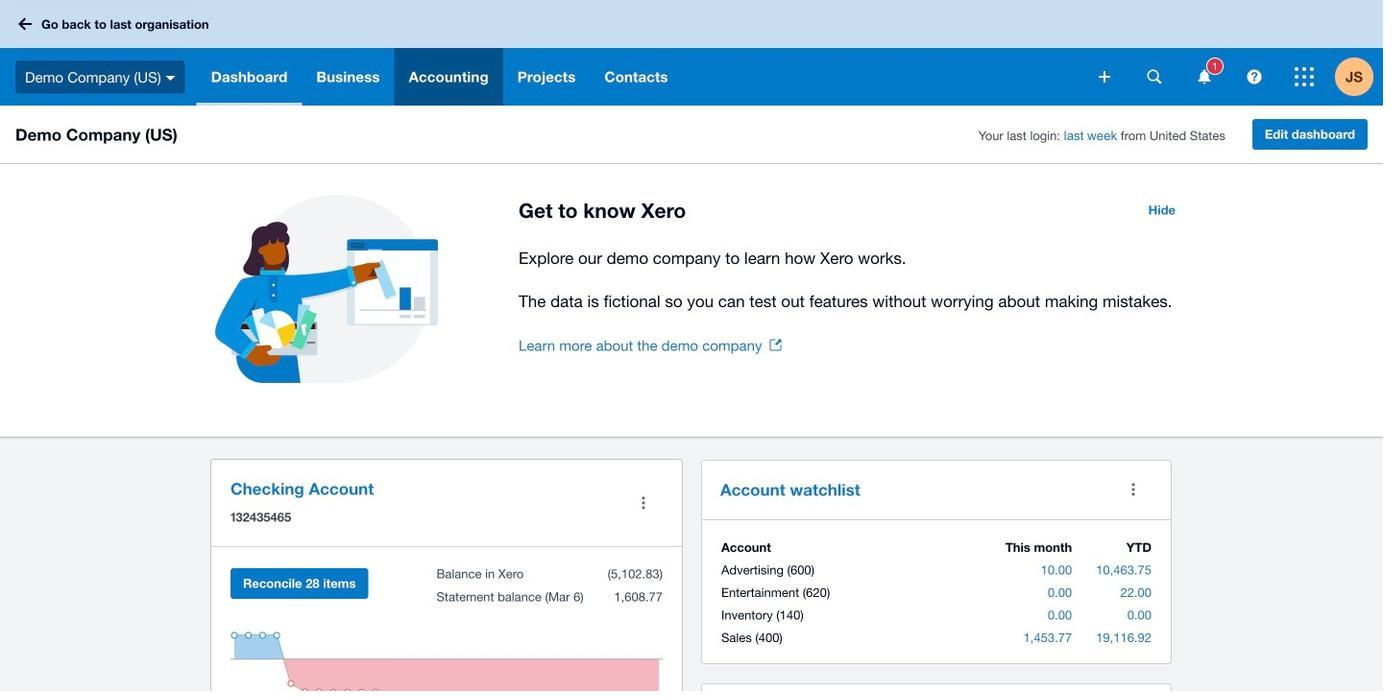 Task type: describe. For each thing, give the bounding box(es) containing it.
1 horizontal spatial svg image
[[1148, 70, 1162, 84]]

0 horizontal spatial svg image
[[18, 18, 32, 30]]



Task type: locate. For each thing, give the bounding box(es) containing it.
manage menu toggle image
[[625, 484, 663, 523]]

intro banner body element
[[519, 245, 1188, 315]]

banner
[[0, 0, 1384, 106]]

svg image
[[18, 18, 32, 30], [1148, 70, 1162, 84]]

svg image
[[1296, 67, 1315, 86], [1199, 70, 1211, 84], [1248, 70, 1262, 84], [1099, 71, 1111, 83], [166, 76, 176, 80]]

0 vertical spatial svg image
[[18, 18, 32, 30]]

1 vertical spatial svg image
[[1148, 70, 1162, 84]]



Task type: vqa. For each thing, say whether or not it's contained in the screenshot.
"end"
no



